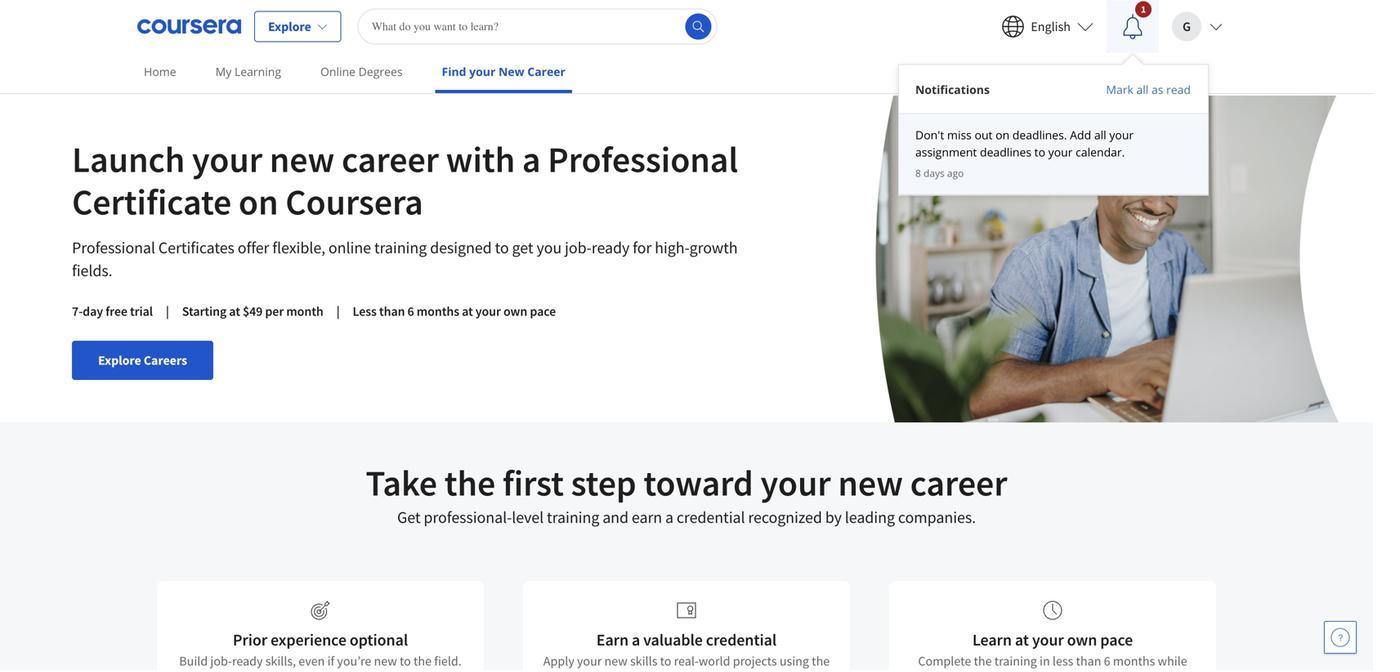 Task type: locate. For each thing, give the bounding box(es) containing it.
at
[[229, 303, 240, 320], [462, 303, 473, 320], [1015, 630, 1029, 650]]

0 vertical spatial explore
[[268, 18, 311, 35]]

job-
[[565, 237, 592, 258], [210, 653, 232, 670]]

1 vertical spatial job-
[[210, 653, 232, 670]]

2 horizontal spatial training
[[995, 653, 1037, 670]]

assignment
[[916, 144, 977, 160]]

1 horizontal spatial all
[[1137, 82, 1149, 97]]

at left $49
[[229, 303, 240, 320]]

month | less
[[286, 303, 377, 320]]

to inside 'professional certificates offer flexible, online training designed to get you job-ready for high-growth fields.'
[[495, 237, 509, 258]]

your inside learn at your own pace complete the training in less than 6 months while
[[1032, 630, 1064, 650]]

take
[[366, 460, 437, 506]]

trial | starting
[[130, 303, 227, 320]]

own down "get"
[[504, 303, 528, 320]]

1 vertical spatial professional
[[72, 237, 155, 258]]

1 horizontal spatial on
[[996, 127, 1010, 143]]

professional-
[[424, 507, 512, 528]]

at down designed
[[462, 303, 473, 320]]

to down optional
[[400, 653, 411, 670]]

find
[[442, 64, 466, 79]]

0 vertical spatial all
[[1137, 82, 1149, 97]]

than down 'professional certificates offer flexible, online training designed to get you job-ready for high-growth fields.'
[[379, 303, 405, 320]]

your
[[469, 64, 496, 79], [1110, 127, 1134, 143], [192, 137, 262, 182], [1049, 144, 1073, 160], [476, 303, 501, 320], [761, 460, 831, 506], [1032, 630, 1064, 650], [577, 653, 602, 670]]

1 vertical spatial on
[[239, 179, 278, 224]]

a right earn
[[665, 507, 674, 528]]

your inside earn a valuable credential apply your new skills to real-world projects using the
[[577, 653, 602, 670]]

a inside take the first step toward your new career get professional-level training and earn a credential recognized by leading companies.
[[665, 507, 674, 528]]

1 horizontal spatial career
[[910, 460, 1008, 506]]

a right with
[[522, 137, 541, 182]]

all up calendar.
[[1094, 127, 1107, 143]]

new inside take the first step toward your new career get professional-level training and earn a credential recognized by leading companies.
[[838, 460, 903, 506]]

the right using
[[812, 653, 830, 670]]

per
[[265, 303, 284, 320]]

0 vertical spatial a
[[522, 137, 541, 182]]

prior experience optional build job-ready skills, even if you're new to the field.
[[179, 630, 462, 670]]

0 vertical spatial ready
[[592, 237, 630, 258]]

my learning link
[[209, 53, 288, 90]]

2 vertical spatial training
[[995, 653, 1037, 670]]

explore for explore careers
[[98, 352, 141, 369]]

months
[[417, 303, 459, 320], [1113, 653, 1155, 670]]

months left 'while'
[[1113, 653, 1155, 670]]

0 horizontal spatial months
[[417, 303, 459, 320]]

explore inside "dropdown button"
[[268, 18, 311, 35]]

explore left careers
[[98, 352, 141, 369]]

world
[[699, 653, 730, 670]]

0 horizontal spatial own
[[504, 303, 528, 320]]

find your new career link
[[435, 53, 572, 93]]

0 horizontal spatial a
[[522, 137, 541, 182]]

to left "get"
[[495, 237, 509, 258]]

professional
[[548, 137, 738, 182], [72, 237, 155, 258]]

to inside prior experience optional build job-ready skills, even if you're new to the field.
[[400, 653, 411, 670]]

to left real-
[[660, 653, 672, 670]]

the inside earn a valuable credential apply your new skills to real-world projects using the
[[812, 653, 830, 670]]

get
[[512, 237, 533, 258]]

6 inside learn at your own pace complete the training in less than 6 months while
[[1104, 653, 1111, 670]]

mark all as read
[[1106, 82, 1191, 97]]

6 down 'professional certificates offer flexible, online training designed to get you job-ready for high-growth fields.'
[[408, 303, 414, 320]]

training left and
[[547, 507, 599, 528]]

0 horizontal spatial all
[[1094, 127, 1107, 143]]

growth
[[690, 237, 738, 258]]

the left the "field."
[[414, 653, 432, 670]]

online
[[320, 64, 356, 79]]

1 vertical spatial own
[[1067, 630, 1097, 650]]

1 vertical spatial all
[[1094, 127, 1107, 143]]

0 horizontal spatial job-
[[210, 653, 232, 670]]

0 vertical spatial training
[[374, 237, 427, 258]]

all
[[1137, 82, 1149, 97], [1094, 127, 1107, 143]]

months inside learn at your own pace complete the training in less than 6 months while
[[1113, 653, 1155, 670]]

0 vertical spatial on
[[996, 127, 1010, 143]]

1 horizontal spatial a
[[632, 630, 640, 650]]

if
[[328, 653, 335, 670]]

days
[[924, 166, 945, 180]]

training
[[374, 237, 427, 258], [547, 507, 599, 528], [995, 653, 1037, 670]]

0 horizontal spatial explore
[[98, 352, 141, 369]]

the inside learn at your own pace complete the training in less than 6 months while
[[974, 653, 992, 670]]

0 horizontal spatial career
[[342, 137, 439, 182]]

0 vertical spatial job-
[[565, 237, 592, 258]]

ago
[[947, 166, 964, 180]]

earn a valuable credential apply your new skills to real-world projects using the
[[543, 630, 830, 670]]

own
[[504, 303, 528, 320], [1067, 630, 1097, 650]]

2 vertical spatial a
[[632, 630, 640, 650]]

1 horizontal spatial months
[[1113, 653, 1155, 670]]

0 horizontal spatial on
[[239, 179, 278, 224]]

career inside launch your new career with a professional certificate on coursera
[[342, 137, 439, 182]]

to inside earn a valuable credential apply your new skills to real-world projects using the
[[660, 653, 672, 670]]

offer
[[238, 237, 269, 258]]

1 vertical spatial a
[[665, 507, 674, 528]]

career inside take the first step toward your new career get professional-level training and earn a credential recognized by leading companies.
[[910, 460, 1008, 506]]

credential
[[677, 507, 745, 528], [706, 630, 777, 650]]

my learning
[[216, 64, 281, 79]]

0 horizontal spatial professional
[[72, 237, 155, 258]]

2 horizontal spatial at
[[1015, 630, 1029, 650]]

pace
[[530, 303, 556, 320], [1101, 630, 1133, 650]]

1 vertical spatial credential
[[706, 630, 777, 650]]

0 horizontal spatial training
[[374, 237, 427, 258]]

add
[[1070, 127, 1092, 143]]

ready down prior
[[232, 653, 263, 670]]

training left in
[[995, 653, 1037, 670]]

own up less
[[1067, 630, 1097, 650]]

by
[[825, 507, 842, 528]]

career
[[528, 64, 566, 79]]

certificate
[[72, 179, 232, 224]]

earn
[[632, 507, 662, 528]]

a up skills
[[632, 630, 640, 650]]

job- right build
[[210, 653, 232, 670]]

0 vertical spatial credential
[[677, 507, 745, 528]]

the inside take the first step toward your new career get professional-level training and earn a credential recognized by leading companies.
[[444, 460, 496, 506]]

1 vertical spatial months
[[1113, 653, 1155, 670]]

1 vertical spatial pace
[[1101, 630, 1133, 650]]

0 vertical spatial professional
[[548, 137, 738, 182]]

1 horizontal spatial professional
[[548, 137, 738, 182]]

toward
[[644, 460, 754, 506]]

g
[[1183, 18, 1191, 35]]

training right online
[[374, 237, 427, 258]]

than
[[379, 303, 405, 320], [1076, 653, 1102, 670]]

at right learn
[[1015, 630, 1029, 650]]

0 vertical spatial career
[[342, 137, 439, 182]]

months down 'professional certificates offer flexible, online training designed to get you job-ready for high-growth fields.'
[[417, 303, 459, 320]]

credential down the 'toward'
[[677, 507, 745, 528]]

1 horizontal spatial 6
[[1104, 653, 1111, 670]]

0 horizontal spatial pace
[[530, 303, 556, 320]]

the down learn
[[974, 653, 992, 670]]

ready left for
[[592, 237, 630, 258]]

1 vertical spatial training
[[547, 507, 599, 528]]

0 horizontal spatial ready
[[232, 653, 263, 670]]

apply
[[543, 653, 575, 670]]

1 vertical spatial 6
[[1104, 653, 1111, 670]]

day
[[83, 303, 103, 320]]

1 horizontal spatial job-
[[565, 237, 592, 258]]

to down deadlines.
[[1035, 144, 1046, 160]]

1
[[1141, 3, 1146, 16]]

on inside don't miss out on deadlines. add all your assignment deadlines to your calendar. 8 days ago
[[996, 127, 1010, 143]]

ready inside prior experience optional build job-ready skills, even if you're new to the field.
[[232, 653, 263, 670]]

than inside learn at your own pace complete the training in less than 6 months while
[[1076, 653, 1102, 670]]

than right less
[[1076, 653, 1102, 670]]

2 horizontal spatial a
[[665, 507, 674, 528]]

on up offer on the left top of the page
[[239, 179, 278, 224]]

1 vertical spatial explore
[[98, 352, 141, 369]]

0 horizontal spatial than
[[379, 303, 405, 320]]

ready
[[592, 237, 630, 258], [232, 653, 263, 670]]

job- right you
[[565, 237, 592, 258]]

1 vertical spatial than
[[1076, 653, 1102, 670]]

1 vertical spatial career
[[910, 460, 1008, 506]]

7-
[[72, 303, 83, 320]]

1 horizontal spatial than
[[1076, 653, 1102, 670]]

to inside don't miss out on deadlines. add all your assignment deadlines to your calendar. 8 days ago
[[1035, 144, 1046, 160]]

recognized
[[748, 507, 822, 528]]

explore careers
[[98, 352, 187, 369]]

online degrees link
[[314, 53, 409, 90]]

the up professional-
[[444, 460, 496, 506]]

out
[[975, 127, 993, 143]]

credential up projects
[[706, 630, 777, 650]]

1 horizontal spatial pace
[[1101, 630, 1133, 650]]

6 right less
[[1104, 653, 1111, 670]]

using
[[780, 653, 809, 670]]

new
[[270, 137, 335, 182], [838, 460, 903, 506], [374, 653, 397, 670], [605, 653, 628, 670]]

credential inside take the first step toward your new career get professional-level training and earn a credential recognized by leading companies.
[[677, 507, 745, 528]]

calendar.
[[1076, 144, 1125, 160]]

build
[[179, 653, 208, 670]]

1 horizontal spatial ready
[[592, 237, 630, 258]]

and
[[603, 507, 629, 528]]

high-
[[655, 237, 690, 258]]

on inside launch your new career with a professional certificate on coursera
[[239, 179, 278, 224]]

all left as
[[1137, 82, 1149, 97]]

1 horizontal spatial training
[[547, 507, 599, 528]]

0 vertical spatial than
[[379, 303, 405, 320]]

0 horizontal spatial 6
[[408, 303, 414, 320]]

fields.
[[72, 260, 112, 281]]

None search field
[[358, 9, 718, 45]]

1 horizontal spatial explore
[[268, 18, 311, 35]]

on up deadlines
[[996, 127, 1010, 143]]

on
[[996, 127, 1010, 143], [239, 179, 278, 224]]

a inside earn a valuable credential apply your new skills to real-world projects using the
[[632, 630, 640, 650]]

1 vertical spatial ready
[[232, 653, 263, 670]]

the inside prior experience optional build job-ready skills, even if you're new to the field.
[[414, 653, 432, 670]]

to
[[1035, 144, 1046, 160], [495, 237, 509, 258], [400, 653, 411, 670], [660, 653, 672, 670]]

mark
[[1106, 82, 1134, 97]]

don't
[[916, 127, 944, 143]]

take the first step toward your new career get professional-level training and earn a credential recognized by leading companies.
[[366, 460, 1008, 528]]

1 horizontal spatial own
[[1067, 630, 1097, 650]]

explore
[[268, 18, 311, 35], [98, 352, 141, 369]]

explore up learning
[[268, 18, 311, 35]]



Task type: describe. For each thing, give the bounding box(es) containing it.
real-
[[674, 653, 699, 670]]

professional inside 'professional certificates offer flexible, online training designed to get you job-ready for high-growth fields.'
[[72, 237, 155, 258]]

1 button
[[1107, 0, 1159, 53]]

you
[[537, 237, 562, 258]]

pace inside learn at your own pace complete the training in less than 6 months while
[[1101, 630, 1133, 650]]

deadlines.
[[1013, 127, 1067, 143]]

0 vertical spatial own
[[504, 303, 528, 320]]

new
[[499, 64, 525, 79]]

my
[[216, 64, 232, 79]]

level
[[512, 507, 544, 528]]

even
[[299, 653, 325, 670]]

optional
[[350, 630, 408, 650]]

field.
[[434, 653, 462, 670]]

new inside launch your new career with a professional certificate on coursera
[[270, 137, 335, 182]]

explore for explore
[[268, 18, 311, 35]]

$49
[[243, 303, 263, 320]]

job- inside prior experience optional build job-ready skills, even if you're new to the field.
[[210, 653, 232, 670]]

credential inside earn a valuable credential apply your new skills to real-world projects using the
[[706, 630, 777, 650]]

7-day free trial | starting at $49 per month | less than 6 months at your own pace
[[72, 303, 556, 320]]

a inside launch your new career with a professional certificate on coursera
[[522, 137, 541, 182]]

prior
[[233, 630, 267, 650]]

at inside learn at your own pace complete the training in less than 6 months while
[[1015, 630, 1029, 650]]

new inside earn a valuable credential apply your new skills to real-world projects using the
[[605, 653, 628, 670]]

online
[[329, 237, 371, 258]]

0 vertical spatial 6
[[408, 303, 414, 320]]

home link
[[137, 53, 183, 90]]

your inside launch your new career with a professional certificate on coursera
[[192, 137, 262, 182]]

explore button
[[254, 11, 341, 42]]

0 vertical spatial months
[[417, 303, 459, 320]]

skills
[[630, 653, 658, 670]]

first
[[503, 460, 564, 506]]

english button
[[989, 0, 1107, 53]]

1 horizontal spatial at
[[462, 303, 473, 320]]

in
[[1040, 653, 1050, 670]]

your inside take the first step toward your new career get professional-level training and earn a credential recognized by leading companies.
[[761, 460, 831, 506]]

don't miss out on deadlines. add all your assignment deadlines to your calendar. 8 days ago
[[916, 127, 1134, 180]]

get
[[397, 507, 421, 528]]

training inside learn at your own pace complete the training in less than 6 months while
[[995, 653, 1037, 670]]

g button
[[1159, 0, 1236, 53]]

notifications
[[916, 82, 990, 97]]

What do you want to learn? text field
[[358, 9, 718, 45]]

with
[[446, 137, 515, 182]]

you're
[[337, 653, 371, 670]]

complete
[[918, 653, 971, 670]]

degrees
[[359, 64, 403, 79]]

less
[[1053, 653, 1074, 670]]

experience
[[271, 630, 347, 650]]

as
[[1152, 82, 1164, 97]]

earn
[[597, 630, 629, 650]]

0 vertical spatial pace
[[530, 303, 556, 320]]

home
[[144, 64, 176, 79]]

english
[[1031, 18, 1071, 35]]

training inside 'professional certificates offer flexible, online training designed to get you job-ready for high-growth fields.'
[[374, 237, 427, 258]]

flexible,
[[272, 237, 325, 258]]

coursera image
[[137, 13, 241, 40]]

8
[[916, 166, 921, 180]]

own inside learn at your own pace complete the training in less than 6 months while
[[1067, 630, 1097, 650]]

training inside take the first step toward your new career get professional-level training and earn a credential recognized by leading companies.
[[547, 507, 599, 528]]

ready inside 'professional certificates offer flexible, online training designed to get you job-ready for high-growth fields.'
[[592, 237, 630, 258]]

0 horizontal spatial at
[[229, 303, 240, 320]]

projects
[[733, 653, 777, 670]]

deadlines
[[980, 144, 1032, 160]]

explore careers link
[[72, 341, 213, 380]]

step
[[571, 460, 637, 506]]

launch your new career with a professional certificate on coursera
[[72, 137, 738, 224]]

learning
[[235, 64, 281, 79]]

companies.
[[898, 507, 976, 528]]

leading
[[845, 507, 895, 528]]

read
[[1167, 82, 1191, 97]]

find your new career
[[442, 64, 566, 79]]

free
[[106, 303, 127, 320]]

professional inside launch your new career with a professional certificate on coursera
[[548, 137, 738, 182]]

careers
[[144, 352, 187, 369]]

online degrees
[[320, 64, 403, 79]]

help center image
[[1331, 628, 1351, 647]]

new inside prior experience optional build job-ready skills, even if you're new to the field.
[[374, 653, 397, 670]]

while
[[1158, 653, 1188, 670]]

job- inside 'professional certificates offer flexible, online training designed to get you job-ready for high-growth fields.'
[[565, 237, 592, 258]]

certificates
[[158, 237, 234, 258]]

coursera
[[285, 179, 423, 224]]

miss
[[947, 127, 972, 143]]

all inside don't miss out on deadlines. add all your assignment deadlines to your calendar. 8 days ago
[[1094, 127, 1107, 143]]

professional certificates offer flexible, online training designed to get you job-ready for high-growth fields.
[[72, 237, 738, 281]]

for
[[633, 237, 652, 258]]

designed
[[430, 237, 492, 258]]

skills,
[[265, 653, 296, 670]]

all inside mark all as read button
[[1137, 82, 1149, 97]]

learn
[[973, 630, 1012, 650]]

launch
[[72, 137, 185, 182]]

valuable
[[644, 630, 703, 650]]



Task type: vqa. For each thing, say whether or not it's contained in the screenshot.
"Courses" link
no



